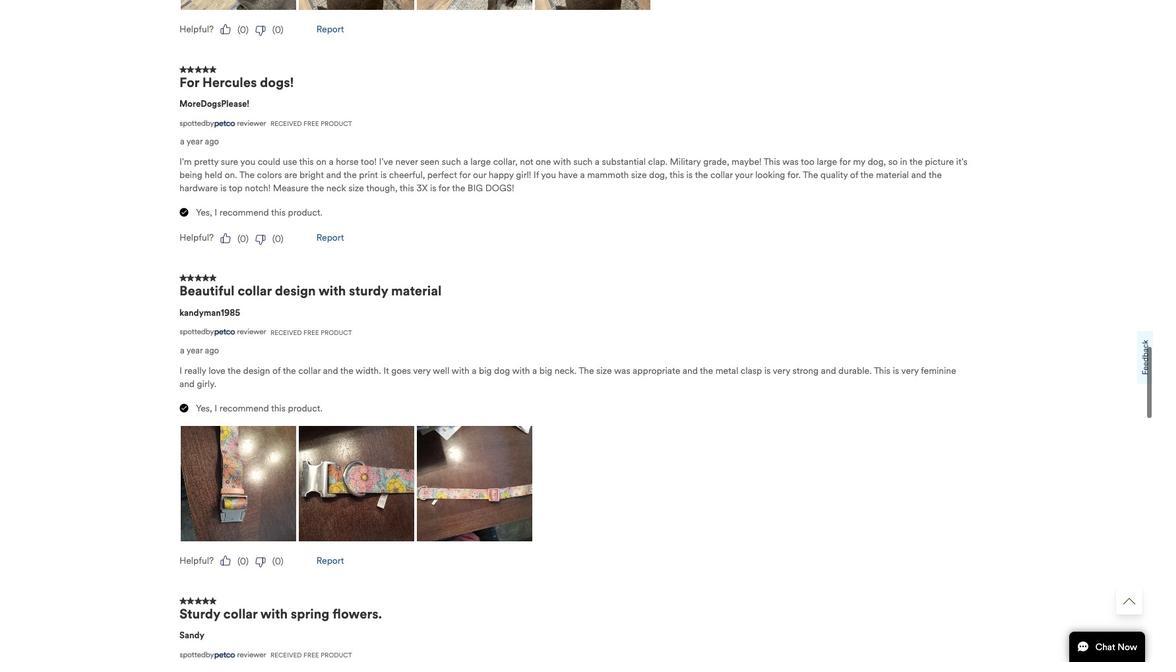 Task type: locate. For each thing, give the bounding box(es) containing it.
1 helpful? from the top
[[179, 24, 214, 35]]

0 vertical spatial i
[[215, 207, 217, 219]]

2 vertical spatial i
[[215, 403, 217, 414]]

collar left width. on the left of page
[[298, 365, 321, 377]]

really
[[184, 365, 206, 377]]

2 vertical spatial for
[[439, 183, 450, 194]]

2 yes, i recommend this product. from the top
[[196, 403, 322, 414]]

6e2d45c3 5453 4298 8f0d 3720663176c5 image up sturdy collar with spring flowers.
[[255, 558, 266, 568]]

recommend
[[220, 207, 269, 219], [220, 403, 269, 414]]

0 horizontal spatial such
[[442, 157, 461, 168]]

helpful? up sturdy
[[179, 555, 214, 567]]

0 vertical spatial content helpfulness group
[[179, 20, 974, 38]]

0 vertical spatial report button
[[316, 20, 344, 38]]

2 content helpfulness group from the top
[[179, 229, 974, 247]]

0 vertical spatial product.
[[288, 207, 322, 219]]

2 big from the left
[[539, 365, 552, 377]]

if
[[534, 170, 539, 181]]

yes, down 'hardware'
[[196, 207, 212, 219]]

1 content helpfulness group from the top
[[179, 20, 974, 38]]

dog, down "clap."
[[649, 170, 667, 181]]

you
[[240, 157, 255, 168], [541, 170, 556, 181]]

on
[[316, 157, 326, 168]]

for down perfect
[[439, 183, 450, 194]]

1 a year ago from the top
[[180, 137, 219, 147]]

very left feminine
[[901, 365, 919, 377]]

6e2d45c3 5453 4298 8f0d 3720663176c5 image down notch!
[[255, 235, 266, 245]]

size down substantial
[[631, 170, 647, 181]]

is right clasp
[[764, 365, 771, 377]]

durable.
[[839, 365, 872, 377]]

never
[[395, 157, 418, 168]]

is
[[380, 170, 387, 181], [686, 170, 693, 181], [220, 183, 227, 194], [430, 183, 436, 194], [764, 365, 771, 377], [893, 365, 899, 377]]

0 vertical spatial of
[[850, 170, 858, 181]]

1 horizontal spatial this
[[874, 365, 891, 377]]

with up have
[[553, 157, 571, 168]]

design
[[275, 283, 316, 300], [243, 365, 270, 377]]

a right have
[[580, 170, 585, 181]]

1 vertical spatial i
[[179, 365, 182, 377]]

you right if
[[541, 170, 556, 181]]

0 vertical spatial design
[[275, 283, 316, 300]]

with right well
[[452, 365, 469, 377]]

for
[[179, 75, 199, 91]]

big left neck.
[[539, 365, 552, 377]]

2 yes, from the top
[[196, 403, 212, 414]]

a
[[180, 137, 184, 147], [329, 157, 334, 168], [463, 157, 468, 168], [595, 157, 600, 168], [580, 170, 585, 181], [180, 346, 184, 356], [472, 365, 477, 377], [532, 365, 537, 377]]

a up i'm
[[180, 137, 184, 147]]

1 vertical spatial for
[[459, 170, 471, 181]]

the right neck.
[[579, 365, 594, 377]]

1 horizontal spatial design
[[275, 283, 316, 300]]

0 horizontal spatial you
[[240, 157, 255, 168]]

0 vertical spatial d8c4887f dca8 44a1 801a cfe76c084647 image
[[220, 233, 231, 243]]

styled arrow button link
[[1116, 588, 1143, 615]]

and
[[326, 170, 341, 181], [911, 170, 927, 181], [323, 365, 338, 377], [683, 365, 698, 377], [821, 365, 836, 377], [179, 379, 195, 390]]

0 horizontal spatial was
[[614, 365, 630, 377]]

dog,
[[868, 157, 886, 168], [649, 170, 667, 181]]

and left width. on the left of page
[[323, 365, 338, 377]]

1 vertical spatial recommend
[[220, 403, 269, 414]]

helpful? left d8c4887f dca8 44a1 801a cfe76c084647 image
[[179, 24, 214, 35]]

0 horizontal spatial very
[[413, 365, 431, 377]]

material
[[876, 170, 909, 181], [391, 283, 442, 300]]

is down military
[[686, 170, 693, 181]]

spring
[[291, 606, 329, 623]]

is right 3x
[[430, 183, 436, 194]]

2 report from the top
[[316, 232, 344, 244]]

2 year from the top
[[186, 346, 203, 356]]

0 vertical spatial was
[[782, 157, 799, 168]]

2 such from the left
[[573, 157, 593, 168]]

is up though,
[[380, 170, 387, 181]]

i'm
[[179, 157, 192, 168]]

1 vertical spatial design
[[243, 365, 270, 377]]

size right neck.
[[596, 365, 612, 377]]

1 vertical spatial material
[[391, 283, 442, 300]]

1 vertical spatial d8c4887f dca8 44a1 801a cfe76c084647 image
[[220, 556, 231, 566]]

content helpfulness group
[[179, 20, 974, 38], [179, 229, 974, 247], [179, 552, 974, 570]]

3 report button from the top
[[316, 552, 344, 570]]

0 vertical spatial year
[[186, 137, 203, 147]]

1 horizontal spatial very
[[773, 365, 790, 377]]

3 content helpfulness group from the top
[[179, 552, 974, 570]]

0 vertical spatial size
[[631, 170, 647, 181]]

dog, left so
[[868, 157, 886, 168]]

ago up pretty
[[205, 137, 219, 147]]

maybe!
[[732, 157, 762, 168]]

2 vertical spatial report button
[[316, 552, 344, 570]]

0 vertical spatial report
[[316, 24, 344, 35]]

a year ago for beautiful
[[180, 346, 219, 356]]

2 recommend from the top
[[220, 403, 269, 414]]

0 vertical spatial 6e2d45c3 5453 4298 8f0d 3720663176c5 image
[[255, 235, 266, 245]]

you right the sure
[[240, 157, 255, 168]]

this
[[299, 157, 314, 168], [670, 170, 684, 181], [400, 183, 414, 194], [271, 207, 286, 219], [271, 403, 286, 414]]

our
[[473, 170, 486, 181]]

i left really
[[179, 365, 182, 377]]

print
[[359, 170, 378, 181]]

1 vertical spatial helpful?
[[179, 232, 214, 244]]

0 vertical spatial you
[[240, 157, 255, 168]]

1 vertical spatial this
[[874, 365, 891, 377]]

this inside the i really love the design of the collar and the width.  it goes very well with a big dog with a big neck.  the size was appropriate and the metal clasp is very strong and durable. this is very feminine and girly.
[[874, 365, 891, 377]]

is right durable.
[[893, 365, 899, 377]]

0 horizontal spatial of
[[272, 365, 281, 377]]

2 horizontal spatial very
[[901, 365, 919, 377]]

1 vertical spatial size
[[348, 183, 364, 194]]

1 horizontal spatial dog,
[[868, 157, 886, 168]]

a year ago
[[180, 137, 219, 147], [180, 346, 219, 356]]

0 vertical spatial yes,
[[196, 207, 212, 219]]

material inside i'm pretty sure you could use this on a horse too!  i've never seen such a large collar, not one with such a substantial clap.  military grade, maybe!  this was too large for my dog, so in the picture it's being held on.  the colors are bright and the print is cheerful, perfect for our happy girl!   if you have a mammoth size dog, this is the collar your looking for.  the quality of the material and the hardware is top notch!  measure the neck size though, this 3x is for the big dogs!
[[876, 170, 909, 181]]

0 horizontal spatial big
[[479, 365, 492, 377]]

0 vertical spatial material
[[876, 170, 909, 181]]

recommend down top
[[220, 207, 269, 219]]

1 such from the left
[[442, 157, 461, 168]]

report button
[[316, 20, 344, 38], [316, 229, 344, 247], [316, 552, 344, 570]]

2 report button from the top
[[316, 229, 344, 247]]

in
[[900, 157, 907, 168]]

product. for design
[[288, 403, 322, 414]]

0 vertical spatial this
[[764, 157, 780, 168]]

this up looking
[[764, 157, 780, 168]]

such up have
[[573, 157, 593, 168]]

1 horizontal spatial was
[[782, 157, 799, 168]]

1 horizontal spatial size
[[596, 365, 612, 377]]

1 very from the left
[[413, 365, 431, 377]]

0 horizontal spatial design
[[243, 365, 270, 377]]

0 vertical spatial ago
[[205, 137, 219, 147]]

1 vertical spatial dog,
[[649, 170, 667, 181]]

0 horizontal spatial large
[[471, 157, 491, 168]]

the right on.
[[239, 170, 255, 181]]

yes,
[[196, 207, 212, 219], [196, 403, 212, 414]]

was
[[782, 157, 799, 168], [614, 365, 630, 377]]

1 vertical spatial 6e2d45c3 5453 4298 8f0d 3720663176c5 image
[[255, 558, 266, 568]]

the down too
[[803, 170, 818, 181]]

perfect
[[427, 170, 457, 181]]

3 very from the left
[[901, 365, 919, 377]]

a up really
[[180, 346, 184, 356]]

collar
[[710, 170, 733, 181], [238, 283, 272, 300], [298, 365, 321, 377], [223, 606, 258, 623]]

big left dog
[[479, 365, 492, 377]]

the inside the i really love the design of the collar and the width.  it goes very well with a big dog with a big neck.  the size was appropriate and the metal clasp is very strong and durable. this is very feminine and girly.
[[579, 365, 594, 377]]

happy
[[489, 170, 514, 181]]

0
[[240, 25, 246, 36], [275, 25, 281, 36], [240, 233, 246, 245], [275, 233, 281, 245], [240, 556, 246, 568], [275, 556, 281, 568]]

a year ago up really
[[180, 346, 219, 356]]

collar inside i'm pretty sure you could use this on a horse too!  i've never seen such a large collar, not one with such a substantial clap.  military grade, maybe!  this was too large for my dog, so in the picture it's being held on.  the colors are bright and the print is cheerful, perfect for our happy girl!   if you have a mammoth size dog, this is the collar your looking for.  the quality of the material and the hardware is top notch!  measure the neck size though, this 3x is for the big dogs!
[[710, 170, 733, 181]]

very
[[413, 365, 431, 377], [773, 365, 790, 377], [901, 365, 919, 377]]

was left appropriate
[[614, 365, 630, 377]]

report
[[316, 24, 344, 35], [316, 232, 344, 244], [316, 555, 344, 567]]

0 vertical spatial helpful?
[[179, 24, 214, 35]]

a left dog
[[472, 365, 477, 377]]

yes, i recommend this product. for hercules
[[196, 207, 322, 219]]

yes, i recommend this product.
[[196, 207, 322, 219], [196, 403, 322, 414]]

yes, i recommend this product. down love
[[196, 403, 322, 414]]

yes, i recommend this product. down notch!
[[196, 207, 322, 219]]

this
[[764, 157, 780, 168], [874, 365, 891, 377]]

ago
[[205, 137, 219, 147], [205, 346, 219, 356]]

1 yes, i recommend this product. from the top
[[196, 207, 322, 219]]

collar down grade,
[[710, 170, 733, 181]]

helpful? for 2nd d8c4887f dca8 44a1 801a cfe76c084647 icon
[[179, 555, 214, 567]]

1 ago from the top
[[205, 137, 219, 147]]

6e2d45c3 5453 4298 8f0d 3720663176c5 image for first d8c4887f dca8 44a1 801a cfe76c084647 icon from the top of the page
[[255, 235, 266, 245]]

with
[[553, 157, 571, 168], [319, 283, 346, 300], [452, 365, 469, 377], [512, 365, 530, 377], [260, 606, 288, 623]]

this right durable.
[[874, 365, 891, 377]]

2 a year ago from the top
[[180, 346, 219, 356]]

too
[[801, 157, 815, 168]]

i down the girly.
[[215, 403, 217, 414]]

2 6e2d45c3 5453 4298 8f0d 3720663176c5 image from the top
[[255, 558, 266, 568]]

1 horizontal spatial large
[[817, 157, 837, 168]]

notch!
[[245, 183, 271, 194]]

of right love
[[272, 365, 281, 377]]

such up perfect
[[442, 157, 461, 168]]

neck
[[326, 183, 346, 194]]

3 helpful? from the top
[[179, 555, 214, 567]]

2 vertical spatial report
[[316, 555, 344, 567]]

6e2d45c3 5453 4298 8f0d 3720663176c5 image
[[255, 235, 266, 245], [255, 558, 266, 568]]

0 horizontal spatial this
[[764, 157, 780, 168]]

1 horizontal spatial big
[[539, 365, 552, 377]]

it's
[[956, 157, 968, 168]]

clap.
[[648, 157, 668, 168]]

1 horizontal spatial material
[[876, 170, 909, 181]]

0 vertical spatial for
[[839, 157, 851, 168]]

helpful? for d8c4887f dca8 44a1 801a cfe76c084647 image
[[179, 24, 214, 35]]

of
[[850, 170, 858, 181], [272, 365, 281, 377]]

collar,
[[493, 157, 518, 168]]

large up quality
[[817, 157, 837, 168]]

i down 'hardware'
[[215, 207, 217, 219]]

6e2d45c3 5453 4298 8f0d 3720663176c5 image for 2nd d8c4887f dca8 44a1 801a cfe76c084647 icon
[[255, 558, 266, 568]]

year for beautiful
[[186, 346, 203, 356]]

1 horizontal spatial of
[[850, 170, 858, 181]]

1 d8c4887f dca8 44a1 801a cfe76c084647 image from the top
[[220, 233, 231, 243]]

very left strong
[[773, 365, 790, 377]]

yes, down the girly.
[[196, 403, 212, 414]]

1 vertical spatial content helpfulness group
[[179, 229, 974, 247]]

a year ago for for
[[180, 137, 219, 147]]

a year ago up pretty
[[180, 137, 219, 147]]

0 horizontal spatial size
[[348, 183, 364, 194]]

strong
[[793, 365, 819, 377]]

year
[[186, 137, 203, 147], [186, 346, 203, 356]]

d8c4887f dca8 44a1 801a cfe76c084647 image
[[220, 24, 231, 35]]

the
[[910, 157, 923, 168], [344, 170, 357, 181], [695, 170, 708, 181], [861, 170, 874, 181], [929, 170, 942, 181], [311, 183, 324, 194], [452, 183, 465, 194], [228, 365, 241, 377], [283, 365, 296, 377], [340, 365, 354, 377], [700, 365, 713, 377]]

1 horizontal spatial for
[[459, 170, 471, 181]]

0 horizontal spatial dog,
[[649, 170, 667, 181]]

for left my
[[839, 157, 851, 168]]

your
[[735, 170, 753, 181]]

0 horizontal spatial the
[[239, 170, 255, 181]]

large up our
[[471, 157, 491, 168]]

0 vertical spatial yes, i recommend this product.
[[196, 207, 322, 219]]

d8c4887f dca8 44a1 801a cfe76c084647 image
[[220, 233, 231, 243], [220, 556, 231, 566]]

helpful? down 'hardware'
[[179, 232, 214, 244]]

scroll to top image
[[1124, 596, 1135, 608]]

was up for.
[[782, 157, 799, 168]]

large
[[471, 157, 491, 168], [817, 157, 837, 168]]

big
[[468, 183, 483, 194]]

on.
[[225, 170, 237, 181]]

2 d8c4887f dca8 44a1 801a cfe76c084647 image from the top
[[220, 556, 231, 566]]

1 horizontal spatial such
[[573, 157, 593, 168]]

6e2d45c3 5453 4298 8f0d 3720663176c5 image
[[255, 26, 266, 37]]

2 helpful? from the top
[[179, 232, 214, 244]]

hercules
[[202, 75, 257, 91]]

being
[[179, 170, 202, 181]]

collar right beautiful
[[238, 283, 272, 300]]

1 vertical spatial yes, i recommend this product.
[[196, 403, 322, 414]]

1 vertical spatial year
[[186, 346, 203, 356]]

could
[[258, 157, 281, 168]]

)
[[246, 25, 249, 36], [281, 25, 284, 36], [246, 233, 249, 245], [281, 233, 284, 245], [246, 556, 249, 568], [281, 556, 284, 568]]

and up neck
[[326, 170, 341, 181]]

1 vertical spatial you
[[541, 170, 556, 181]]

of down my
[[850, 170, 858, 181]]

recommend for hercules
[[220, 207, 269, 219]]

ago for beautiful
[[205, 346, 219, 356]]

3 report from the top
[[316, 555, 344, 567]]

very left well
[[413, 365, 431, 377]]

though,
[[366, 183, 397, 194]]

dogs!
[[260, 75, 294, 91]]

for left our
[[459, 170, 471, 181]]

neck.
[[555, 365, 577, 377]]

the
[[239, 170, 255, 181], [803, 170, 818, 181], [579, 365, 594, 377]]

recommend down love
[[220, 403, 269, 414]]

collar right sturdy
[[223, 606, 258, 623]]

1 vertical spatial a year ago
[[180, 346, 219, 356]]

1 year from the top
[[186, 137, 203, 147]]

1 vertical spatial report button
[[316, 229, 344, 247]]

1 vertical spatial report
[[316, 232, 344, 244]]

1 vertical spatial of
[[272, 365, 281, 377]]

0 horizontal spatial for
[[439, 183, 450, 194]]

1 vertical spatial product.
[[288, 403, 322, 414]]

seen
[[420, 157, 440, 168]]

0 vertical spatial a year ago
[[180, 137, 219, 147]]

2 vertical spatial content helpfulness group
[[179, 552, 974, 570]]

big
[[479, 365, 492, 377], [539, 365, 552, 377]]

1 vertical spatial was
[[614, 365, 630, 377]]

(
[[237, 25, 240, 36], [272, 25, 275, 36], [237, 233, 240, 245], [272, 233, 275, 245], [237, 556, 240, 568], [272, 556, 275, 568]]

0 vertical spatial recommend
[[220, 207, 269, 219]]

product.
[[288, 207, 322, 219], [288, 403, 322, 414]]

2 ago from the top
[[205, 346, 219, 356]]

material right the sturdy
[[391, 283, 442, 300]]

0 vertical spatial dog,
[[868, 157, 886, 168]]

sturdy
[[179, 606, 220, 623]]

year up really
[[186, 346, 203, 356]]

1 6e2d45c3 5453 4298 8f0d 3720663176c5 image from the top
[[255, 235, 266, 245]]

2 vertical spatial helpful?
[[179, 555, 214, 567]]

ago up love
[[205, 346, 219, 356]]

1 horizontal spatial the
[[579, 365, 594, 377]]

year up i'm
[[186, 137, 203, 147]]

size down print
[[348, 183, 364, 194]]

1 vertical spatial yes,
[[196, 403, 212, 414]]

1 recommend from the top
[[220, 207, 269, 219]]

2 very from the left
[[773, 365, 790, 377]]

1 product. from the top
[[288, 207, 322, 219]]

1 yes, from the top
[[196, 207, 212, 219]]

2 vertical spatial size
[[596, 365, 612, 377]]

2 product. from the top
[[288, 403, 322, 414]]

material down so
[[876, 170, 909, 181]]

1 vertical spatial ago
[[205, 346, 219, 356]]

i inside the i really love the design of the collar and the width.  it goes very well with a big dog with a big neck.  the size was appropriate and the metal clasp is very strong and durable. this is very feminine and girly.
[[179, 365, 182, 377]]

1 report button from the top
[[316, 20, 344, 38]]



Task type: vqa. For each thing, say whether or not it's contained in the screenshot.
the orders
no



Task type: describe. For each thing, give the bounding box(es) containing it.
product. for dogs!
[[288, 207, 322, 219]]

and right strong
[[821, 365, 836, 377]]

with left spring
[[260, 606, 288, 623]]

yes, for beautiful
[[196, 403, 212, 414]]

with left the sturdy
[[319, 283, 346, 300]]

metal
[[716, 365, 738, 377]]

yes, for for
[[196, 207, 212, 219]]

substantial
[[602, 157, 646, 168]]

a left neck.
[[532, 365, 537, 377]]

looking
[[755, 170, 785, 181]]

girl!
[[516, 170, 531, 181]]

1 large from the left
[[471, 157, 491, 168]]

dog
[[494, 365, 510, 377]]

report button for 6e2d45c3 5453 4298 8f0d 3720663176c5 image related to first d8c4887f dca8 44a1 801a cfe76c084647 icon from the top of the page
[[316, 229, 344, 247]]

bright
[[300, 170, 324, 181]]

colors
[[257, 170, 282, 181]]

clasp
[[741, 365, 762, 377]]

use
[[283, 157, 297, 168]]

held
[[205, 170, 222, 181]]

helpful? for first d8c4887f dca8 44a1 801a cfe76c084647 icon from the top of the page
[[179, 232, 214, 244]]

i for beautiful
[[215, 403, 217, 414]]

one
[[536, 157, 551, 168]]

horse
[[336, 157, 359, 168]]

dogs!
[[485, 183, 514, 194]]

cheerful,
[[389, 170, 425, 181]]

and down really
[[179, 379, 195, 390]]

0 horizontal spatial material
[[391, 283, 442, 300]]

ago for for
[[205, 137, 219, 147]]

width.
[[356, 365, 381, 377]]

goes
[[391, 365, 411, 377]]

a up mammoth
[[595, 157, 600, 168]]

1 report from the top
[[316, 24, 344, 35]]

2 horizontal spatial the
[[803, 170, 818, 181]]

1 horizontal spatial you
[[541, 170, 556, 181]]

appropriate
[[633, 365, 680, 377]]

recommend for collar
[[220, 403, 269, 414]]

i've
[[379, 157, 393, 168]]

feminine
[[921, 365, 956, 377]]

this inside i'm pretty sure you could use this on a horse too!  i've never seen such a large collar, not one with such a substantial clap.  military grade, maybe!  this was too large for my dog, so in the picture it's being held on.  the colors are bright and the print is cheerful, perfect for our happy girl!   if you have a mammoth size dog, this is the collar your looking for.  the quality of the material and the hardware is top notch!  measure the neck size though, this 3x is for the big dogs!
[[764, 157, 780, 168]]

my
[[853, 157, 865, 168]]

beautiful collar design with sturdy material
[[179, 283, 442, 300]]

are
[[284, 170, 297, 181]]

girly.
[[197, 379, 216, 390]]

i'm pretty sure you could use this on a horse too!  i've never seen such a large collar, not one with such a substantial clap.  military grade, maybe!  this was too large for my dog, so in the picture it's being held on.  the colors are bright and the print is cheerful, perfect for our happy girl!   if you have a mammoth size dog, this is the collar your looking for.  the quality of the material and the hardware is top notch!  measure the neck size though, this 3x is for the big dogs!
[[179, 157, 968, 194]]

for.
[[788, 170, 801, 181]]

grade,
[[703, 157, 729, 168]]

top
[[229, 183, 243, 194]]

hardware
[[179, 183, 218, 194]]

sure
[[221, 157, 238, 168]]

sturdy
[[349, 283, 388, 300]]

pretty
[[194, 157, 219, 168]]

year for for
[[186, 137, 203, 147]]

with right dog
[[512, 365, 530, 377]]

1 big from the left
[[479, 365, 492, 377]]

military
[[670, 157, 701, 168]]

was inside the i really love the design of the collar and the width.  it goes very well with a big dog with a big neck.  the size was appropriate and the metal clasp is very strong and durable. this is very feminine and girly.
[[614, 365, 630, 377]]

of inside the i really love the design of the collar and the width.  it goes very well with a big dog with a big neck.  the size was appropriate and the metal clasp is very strong and durable. this is very feminine and girly.
[[272, 365, 281, 377]]

is left top
[[220, 183, 227, 194]]

love
[[209, 365, 225, 377]]

report button for 6e2d45c3 5453 4298 8f0d 3720663176c5 icon
[[316, 20, 344, 38]]

a up big at the top left of the page
[[463, 157, 468, 168]]

2 horizontal spatial for
[[839, 157, 851, 168]]

was inside i'm pretty sure you could use this on a horse too!  i've never seen such a large collar, not one with such a substantial clap.  military grade, maybe!  this was too large for my dog, so in the picture it's being held on.  the colors are bright and the print is cheerful, perfect for our happy girl!   if you have a mammoth size dog, this is the collar your looking for.  the quality of the material and the hardware is top notch!  measure the neck size though, this 3x is for the big dogs!
[[782, 157, 799, 168]]

design inside the i really love the design of the collar and the width.  it goes very well with a big dog with a big neck.  the size was appropriate and the metal clasp is very strong and durable. this is very feminine and girly.
[[243, 365, 270, 377]]

of inside i'm pretty sure you could use this on a horse too!  i've never seen such a large collar, not one with such a substantial clap.  military grade, maybe!  this was too large for my dog, so in the picture it's being held on.  the colors are bright and the print is cheerful, perfect for our happy girl!   if you have a mammoth size dog, this is the collar your looking for.  the quality of the material and the hardware is top notch!  measure the neck size though, this 3x is for the big dogs!
[[850, 170, 858, 181]]

have
[[559, 170, 578, 181]]

beautiful
[[179, 283, 234, 300]]

collar inside the i really love the design of the collar and the width.  it goes very well with a big dog with a big neck.  the size was appropriate and the metal clasp is very strong and durable. this is very feminine and girly.
[[298, 365, 321, 377]]

2 large from the left
[[817, 157, 837, 168]]

with inside i'm pretty sure you could use this on a horse too!  i've never seen such a large collar, not one with such a substantial clap.  military grade, maybe!  this was too large for my dog, so in the picture it's being held on.  the colors are bright and the print is cheerful, perfect for our happy girl!   if you have a mammoth size dog, this is the collar your looking for.  the quality of the material and the hardware is top notch!  measure the neck size though, this 3x is for the big dogs!
[[553, 157, 571, 168]]

mammoth
[[587, 170, 629, 181]]

quality
[[821, 170, 848, 181]]

and down picture
[[911, 170, 927, 181]]

sturdy collar with spring flowers.
[[179, 606, 382, 623]]

yes, i recommend this product. for collar
[[196, 403, 322, 414]]

it
[[383, 365, 389, 377]]

2 horizontal spatial size
[[631, 170, 647, 181]]

a right 'on'
[[329, 157, 334, 168]]

i for for
[[215, 207, 217, 219]]

too!
[[361, 157, 377, 168]]

measure
[[273, 183, 309, 194]]

report button for 6e2d45c3 5453 4298 8f0d 3720663176c5 image for 2nd d8c4887f dca8 44a1 801a cfe76c084647 icon
[[316, 552, 344, 570]]

not
[[520, 157, 533, 168]]

so
[[888, 157, 898, 168]]

i really love the design of the collar and the width.  it goes very well with a big dog with a big neck.  the size was appropriate and the metal clasp is very strong and durable. this is very feminine and girly.
[[179, 365, 956, 390]]

3x
[[417, 183, 428, 194]]

flowers.
[[333, 606, 382, 623]]

and right appropriate
[[683, 365, 698, 377]]

well
[[433, 365, 450, 377]]

for hercules dogs!
[[179, 75, 294, 91]]

picture
[[925, 157, 954, 168]]

size inside the i really love the design of the collar and the width.  it goes very well with a big dog with a big neck.  the size was appropriate and the metal clasp is very strong and durable. this is very feminine and girly.
[[596, 365, 612, 377]]



